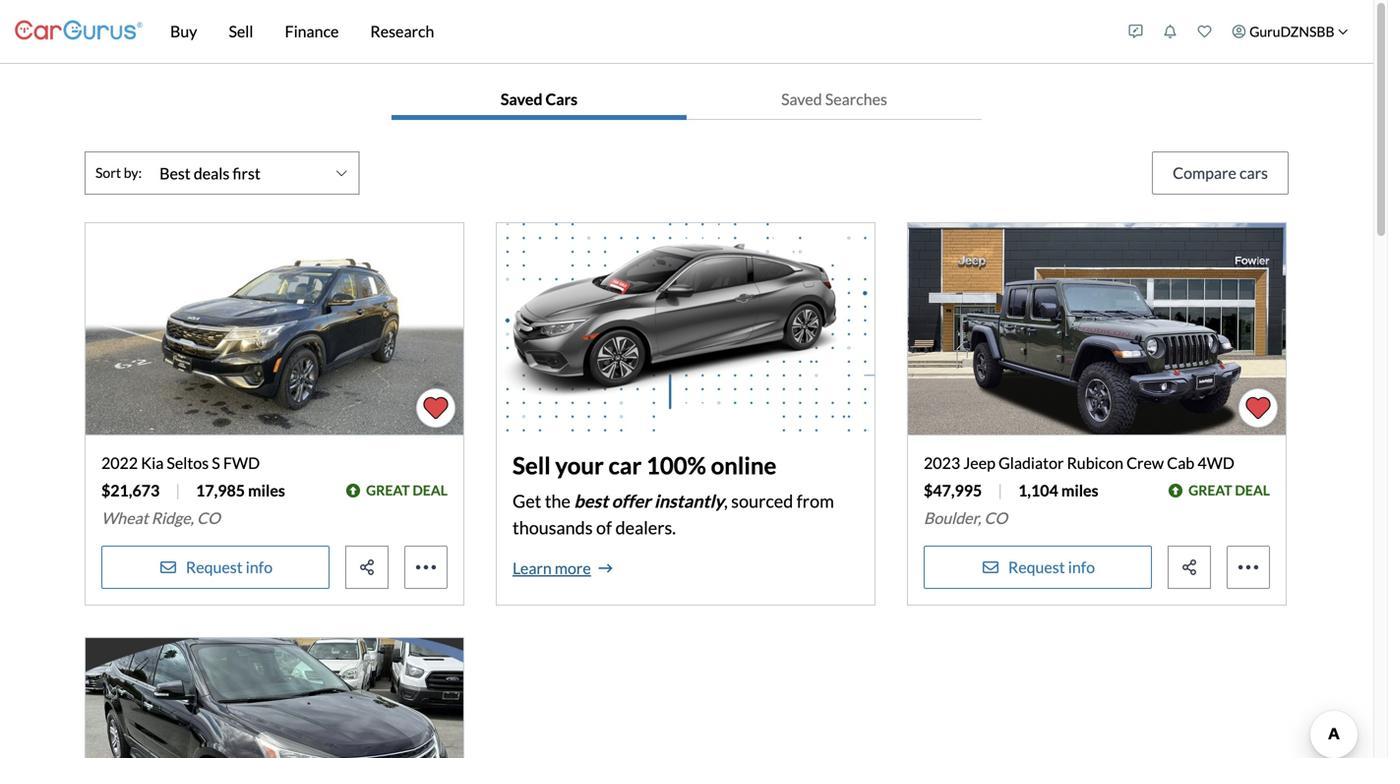 Task type: vqa. For each thing, say whether or not it's contained in the screenshot.
17,985
yes



Task type: locate. For each thing, give the bounding box(es) containing it.
ellipsis h image for 2023 jeep gladiator rubicon crew cab 4wd
[[1237, 556, 1261, 580]]

1 horizontal spatial info
[[1068, 558, 1095, 577]]

1 horizontal spatial saved
[[781, 90, 822, 109]]

sell
[[229, 22, 253, 41], [513, 452, 551, 480]]

request right envelope image
[[1009, 558, 1065, 577]]

0 horizontal spatial request
[[186, 558, 243, 577]]

miles down fwd
[[248, 481, 285, 500]]

envelope image
[[158, 560, 178, 576]]

0 horizontal spatial co
[[197, 509, 220, 528]]

great deal for 2022 kia seltos s fwd
[[366, 482, 448, 499]]

request info for boulder, co
[[1009, 558, 1095, 577]]

1 ellipsis h image from the left
[[414, 556, 438, 580]]

miles down 2023 jeep gladiator rubicon crew cab 4wd
[[1062, 481, 1099, 500]]

request info button
[[101, 546, 330, 589], [924, 546, 1152, 589]]

s
[[212, 454, 220, 473]]

2 saved from the left
[[781, 90, 822, 109]]

0 horizontal spatial sell
[[229, 22, 253, 41]]

1 horizontal spatial sell
[[513, 452, 551, 480]]

request info right envelope icon
[[186, 558, 273, 577]]

sell up get on the left
[[513, 452, 551, 480]]

0 horizontal spatial request info button
[[101, 546, 330, 589]]

get the best offer instantly
[[513, 490, 724, 512]]

buy button
[[154, 0, 213, 63]]

compare cars button
[[1152, 152, 1289, 195]]

cargurus logo homepage link image
[[15, 3, 143, 60]]

chevron down image
[[1338, 26, 1349, 37]]

2 great deal from the left
[[1189, 482, 1270, 499]]

0 horizontal spatial saved
[[501, 90, 543, 109]]

1 request from the left
[[186, 558, 243, 577]]

0 horizontal spatial request info
[[186, 558, 273, 577]]

2023
[[924, 454, 961, 473]]

2 share alt image from the left
[[1180, 560, 1200, 576]]

miles for 1,104 miles
[[1062, 481, 1099, 500]]

1 great deal from the left
[[366, 482, 448, 499]]

2 info from the left
[[1068, 558, 1095, 577]]

request info button down ridge,
[[101, 546, 330, 589]]

more
[[555, 559, 591, 578]]

2022
[[101, 454, 138, 473]]

0 horizontal spatial miles
[[248, 481, 285, 500]]

2 request info from the left
[[1009, 558, 1095, 577]]

1 miles from the left
[[248, 481, 285, 500]]

1 horizontal spatial co
[[984, 509, 1008, 528]]

online
[[711, 452, 777, 480]]

request
[[186, 558, 243, 577], [1009, 558, 1065, 577]]

2 | from the left
[[998, 481, 1003, 500]]

1 horizontal spatial request info button
[[924, 546, 1152, 589]]

1 horizontal spatial |
[[998, 481, 1003, 500]]

0 vertical spatial sell
[[229, 22, 253, 41]]

sell button
[[213, 0, 269, 63]]

2 request info button from the left
[[924, 546, 1152, 589]]

info down 1,104 miles
[[1068, 558, 1095, 577]]

jeep
[[964, 454, 996, 473]]

0 horizontal spatial ellipsis h image
[[414, 556, 438, 580]]

, sourced from thousands of dealers.
[[513, 490, 834, 539]]

request info button for boulder, co
[[924, 546, 1152, 589]]

2 deal from the left
[[1235, 482, 1270, 499]]

1 horizontal spatial ellipsis h image
[[1237, 556, 1261, 580]]

0 horizontal spatial share alt image
[[357, 560, 377, 576]]

ellipsis h image
[[414, 556, 438, 580], [1237, 556, 1261, 580]]

sell right the buy
[[229, 22, 253, 41]]

cars
[[1240, 163, 1268, 183]]

request info button down 1,104
[[924, 546, 1152, 589]]

sort
[[95, 164, 121, 181]]

co right boulder,
[[984, 509, 1008, 528]]

info
[[246, 558, 273, 577], [1068, 558, 1095, 577]]

info down 17,985 miles
[[246, 558, 273, 577]]

1 great from the left
[[366, 482, 410, 499]]

request info button for wheat ridge, co
[[101, 546, 330, 589]]

0 horizontal spatial deal
[[413, 482, 448, 499]]

saved left cars
[[501, 90, 543, 109]]

request right envelope icon
[[186, 558, 243, 577]]

1,104 miles
[[1019, 481, 1099, 500]]

learn more
[[513, 559, 591, 578]]

| left 1,104
[[998, 481, 1003, 500]]

0 horizontal spatial great deal
[[366, 482, 448, 499]]

2 miles from the left
[[1062, 481, 1099, 500]]

ellipsis h image for 2022 kia seltos s fwd
[[414, 556, 438, 580]]

saved inside "link"
[[781, 90, 822, 109]]

co
[[197, 509, 220, 528], [984, 509, 1008, 528]]

1 request info from the left
[[186, 558, 273, 577]]

2 ellipsis h image from the left
[[1237, 556, 1261, 580]]

crew
[[1127, 454, 1164, 473]]

1 | from the left
[[175, 481, 180, 500]]

1 info from the left
[[246, 558, 273, 577]]

1 horizontal spatial deal
[[1235, 482, 1270, 499]]

your
[[555, 452, 604, 480]]

thousands
[[513, 517, 593, 539]]

great deal
[[366, 482, 448, 499], [1189, 482, 1270, 499]]

1 request info button from the left
[[101, 546, 330, 589]]

co down '17,985' on the bottom
[[197, 509, 220, 528]]

1 horizontal spatial miles
[[1062, 481, 1099, 500]]

deal for 2023 jeep gladiator rubicon crew cab 4wd
[[1235, 482, 1270, 499]]

share alt image for 17,985 miles
[[357, 560, 377, 576]]

|
[[175, 481, 180, 500], [998, 481, 1003, 500]]

1 deal from the left
[[413, 482, 448, 499]]

fwd
[[223, 454, 260, 473]]

share alt image
[[357, 560, 377, 576], [1180, 560, 1200, 576]]

request info right envelope image
[[1009, 558, 1095, 577]]

1 vertical spatial sell
[[513, 452, 551, 480]]

great
[[366, 482, 410, 499], [1189, 482, 1233, 499]]

of
[[596, 517, 612, 539]]

| down 2022 kia seltos s fwd
[[175, 481, 180, 500]]

saved cars image
[[1198, 25, 1212, 38]]

1 horizontal spatial great deal
[[1189, 482, 1270, 499]]

gladiator
[[999, 454, 1064, 473]]

0 horizontal spatial great
[[366, 482, 410, 499]]

1 horizontal spatial share alt image
[[1180, 560, 1200, 576]]

request info
[[186, 558, 273, 577], [1009, 558, 1095, 577]]

share alt image for 1,104 miles
[[1180, 560, 1200, 576]]

saved for saved searches
[[781, 90, 822, 109]]

envelope image
[[981, 560, 1001, 576]]

menu bar
[[143, 0, 1119, 63]]

1 horizontal spatial great
[[1189, 482, 1233, 499]]

2022 kia seltos s fwd image
[[86, 223, 463, 436]]

sell for sell
[[229, 22, 253, 41]]

research button
[[355, 0, 450, 63]]

user icon image
[[1233, 25, 1246, 38]]

miles
[[248, 481, 285, 500], [1062, 481, 1099, 500]]

0 horizontal spatial |
[[175, 481, 180, 500]]

saved left searches
[[781, 90, 822, 109]]

1 horizontal spatial request info
[[1009, 558, 1095, 577]]

get
[[513, 490, 542, 512]]

4wd
[[1198, 454, 1235, 473]]

deal
[[413, 482, 448, 499], [1235, 482, 1270, 499]]

1 saved from the left
[[501, 90, 543, 109]]

saved
[[501, 90, 543, 109], [781, 90, 822, 109]]

2 great from the left
[[1189, 482, 1233, 499]]

gurudznsbb menu
[[1119, 4, 1359, 59]]

rubicon
[[1067, 454, 1124, 473]]

2 co from the left
[[984, 509, 1008, 528]]

add a car review image
[[1129, 25, 1143, 38]]

1,104
[[1019, 481, 1059, 500]]

0 horizontal spatial info
[[246, 558, 273, 577]]

1 share alt image from the left
[[357, 560, 377, 576]]

2 request from the left
[[1009, 558, 1065, 577]]

compare
[[1173, 163, 1237, 183]]

1 horizontal spatial request
[[1009, 558, 1065, 577]]

sell inside popup button
[[229, 22, 253, 41]]



Task type: describe. For each thing, give the bounding box(es) containing it.
request for boulder, co
[[1009, 558, 1065, 577]]

best
[[574, 490, 608, 512]]

17,985 miles
[[196, 481, 285, 500]]

2023 jeep gladiator rubicon crew cab 4wd image
[[908, 223, 1286, 436]]

17,985
[[196, 481, 245, 500]]

$47,995
[[924, 481, 982, 500]]

offer
[[612, 490, 651, 512]]

wheat ridge, co
[[101, 509, 220, 528]]

info for 1,104
[[1068, 558, 1095, 577]]

cars
[[546, 90, 578, 109]]

miles for 17,985 miles
[[248, 481, 285, 500]]

menu bar containing buy
[[143, 0, 1119, 63]]

100%
[[646, 452, 706, 480]]

$21,673
[[101, 481, 160, 500]]

learn
[[513, 559, 552, 578]]

request info for wheat ridge, co
[[186, 558, 273, 577]]

saved cars
[[501, 90, 578, 109]]

saved searches link
[[687, 80, 982, 119]]

boulder,
[[924, 509, 981, 528]]

sort by:
[[95, 164, 142, 181]]

sell for sell your car 100% online
[[513, 452, 551, 480]]

| for seltos
[[175, 481, 180, 500]]

ridge,
[[151, 509, 194, 528]]

car
[[609, 452, 642, 480]]

cargurus logo homepage link link
[[15, 3, 143, 60]]

deal for 2022 kia seltos s fwd
[[413, 482, 448, 499]]

gurudznsbb
[[1250, 23, 1335, 40]]

gurudznsbb button
[[1222, 4, 1359, 59]]

great deal for 2023 jeep gladiator rubicon crew cab 4wd
[[1189, 482, 1270, 499]]

2022 kia seltos s fwd
[[101, 454, 260, 473]]

info for 17,985
[[246, 558, 273, 577]]

the
[[545, 490, 571, 512]]

by:
[[124, 164, 142, 181]]

great for 2023 jeep gladiator rubicon crew cab 4wd
[[1189, 482, 1233, 499]]

saved searches
[[781, 90, 888, 109]]

2016 chevrolet traverse 1lt fwd image
[[86, 639, 463, 759]]

cab
[[1167, 454, 1195, 473]]

kia
[[141, 454, 164, 473]]

sourced
[[731, 490, 793, 512]]

instantly
[[654, 490, 724, 512]]

finance button
[[269, 0, 355, 63]]

gurudznsbb menu item
[[1222, 4, 1359, 59]]

,
[[724, 490, 728, 512]]

saved for saved cars
[[501, 90, 543, 109]]

1 co from the left
[[197, 509, 220, 528]]

wheat
[[101, 509, 148, 528]]

2023 jeep gladiator rubicon crew cab 4wd
[[924, 454, 1235, 473]]

finance
[[285, 22, 339, 41]]

compare cars
[[1173, 163, 1268, 183]]

boulder, co
[[924, 509, 1008, 528]]

| for gladiator
[[998, 481, 1003, 500]]

great for 2022 kia seltos s fwd
[[366, 482, 410, 499]]

saved cars link
[[392, 80, 687, 119]]

open notifications image
[[1164, 25, 1177, 38]]

sell your car 100% online
[[513, 452, 777, 480]]

research
[[370, 22, 434, 41]]

request for wheat ridge, co
[[186, 558, 243, 577]]

buy
[[170, 22, 197, 41]]

learn more link
[[513, 557, 613, 580]]

long arrow right image
[[599, 561, 613, 576]]

searches
[[825, 90, 888, 109]]

dealers.
[[616, 517, 676, 539]]

from
[[797, 490, 834, 512]]

seltos
[[167, 454, 209, 473]]



